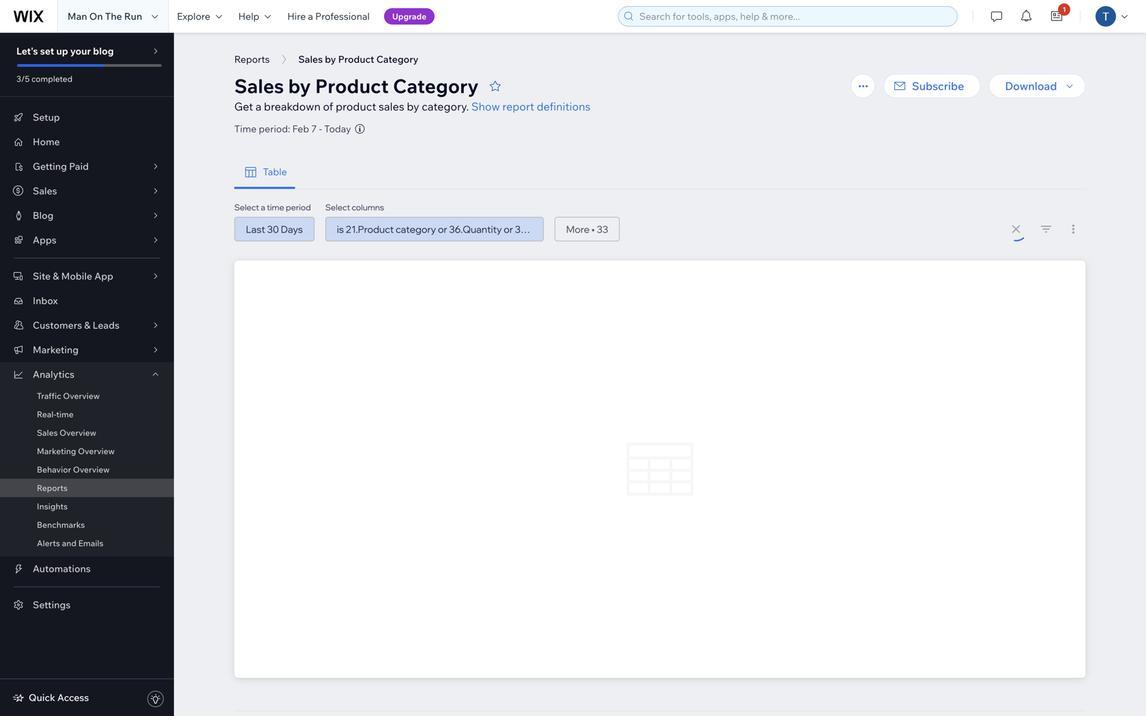 Task type: describe. For each thing, give the bounding box(es) containing it.
home
[[33, 136, 60, 148]]

quick
[[29, 692, 55, 704]]

breakdown
[[264, 100, 321, 113]]

your
[[70, 45, 91, 57]]

0 horizontal spatial by
[[288, 74, 311, 98]]

settings link
[[0, 593, 174, 618]]

1 vertical spatial category
[[393, 74, 479, 98]]

& for customers
[[84, 320, 91, 331]]

inbox
[[33, 295, 58, 307]]

getting
[[33, 160, 67, 172]]

get
[[235, 100, 253, 113]]

quick access
[[29, 692, 89, 704]]

hire a professional
[[288, 10, 370, 22]]

product inside button
[[338, 53, 375, 65]]

subscribe button
[[884, 74, 981, 98]]

alerts and emails link
[[0, 535, 174, 553]]

-
[[319, 123, 322, 135]]

sales
[[379, 100, 405, 113]]

sales by product category button
[[292, 49, 426, 70]]

feb
[[293, 123, 309, 135]]

category.
[[422, 100, 469, 113]]

1 vertical spatial sales by product category
[[235, 74, 479, 98]]

site & mobile app button
[[0, 264, 174, 289]]

behavior
[[37, 465, 71, 475]]

setup link
[[0, 105, 174, 130]]

reports for reports button
[[235, 53, 270, 65]]

and
[[62, 539, 76, 549]]

marketing overview
[[37, 446, 115, 457]]

time period: feb 7 - today
[[235, 123, 351, 135]]

upgrade
[[393, 11, 427, 22]]

definitions
[[537, 100, 591, 113]]

customers
[[33, 320, 82, 331]]

site & mobile app
[[33, 270, 113, 282]]

help button
[[230, 0, 279, 33]]

2 vertical spatial by
[[407, 100, 420, 113]]

reports for reports link
[[37, 483, 68, 494]]

alerts and emails
[[37, 539, 104, 549]]

table button
[[235, 156, 295, 189]]

hire a professional link
[[279, 0, 378, 33]]

real-time link
[[0, 406, 174, 424]]

period:
[[259, 123, 290, 135]]

subscribe
[[913, 79, 965, 93]]

let's set up your blog
[[16, 45, 114, 57]]

sales overview link
[[0, 424, 174, 442]]

sales button
[[0, 179, 174, 203]]

reports button
[[228, 49, 277, 70]]

1
[[1063, 5, 1067, 14]]

getting paid
[[33, 160, 89, 172]]

set
[[40, 45, 54, 57]]

show
[[472, 100, 500, 113]]

a for professional
[[308, 10, 313, 22]]

real-time
[[37, 410, 74, 420]]

download button
[[990, 74, 1087, 98]]

sales inside sales by product category button
[[299, 53, 323, 65]]

run
[[124, 10, 142, 22]]

benchmarks link
[[0, 516, 174, 535]]

marketing for marketing overview
[[37, 446, 76, 457]]

overview for sales overview
[[60, 428, 96, 438]]

setup
[[33, 111, 60, 123]]

mobile
[[61, 270, 92, 282]]

overview for traffic overview
[[63, 391, 100, 401]]

automations link
[[0, 557, 174, 582]]

& for site
[[53, 270, 59, 282]]

on
[[89, 10, 103, 22]]

customers & leads
[[33, 320, 120, 331]]

paid
[[69, 160, 89, 172]]

help
[[238, 10, 260, 22]]

of
[[323, 100, 333, 113]]

reports link
[[0, 479, 174, 498]]

behavior overview
[[37, 465, 110, 475]]

real-
[[37, 410, 56, 420]]

leads
[[93, 320, 120, 331]]

time
[[235, 123, 257, 135]]

emails
[[78, 539, 104, 549]]

3/5 completed
[[16, 74, 73, 84]]



Task type: vqa. For each thing, say whether or not it's contained in the screenshot.
Connect A Custom Domain
no



Task type: locate. For each thing, give the bounding box(es) containing it.
1 vertical spatial by
[[288, 74, 311, 98]]

overview for behavior overview
[[73, 465, 110, 475]]

overview up marketing overview
[[60, 428, 96, 438]]

category inside button
[[377, 53, 419, 65]]

time
[[56, 410, 74, 420]]

completed
[[31, 74, 73, 84]]

marketing for marketing
[[33, 344, 79, 356]]

overview down marketing overview link
[[73, 465, 110, 475]]

inbox link
[[0, 289, 174, 313]]

sales inside sales overview link
[[37, 428, 58, 438]]

let's
[[16, 45, 38, 57]]

& right site at the left of page
[[53, 270, 59, 282]]

0 vertical spatial &
[[53, 270, 59, 282]]

today
[[324, 123, 351, 135]]

table
[[263, 166, 287, 178]]

insights
[[37, 502, 68, 512]]

home link
[[0, 130, 174, 154]]

analytics
[[33, 369, 75, 381]]

blog
[[33, 210, 54, 222]]

analytics button
[[0, 363, 174, 387]]

marketing button
[[0, 338, 174, 363]]

1 vertical spatial a
[[256, 100, 262, 113]]

sales down real-
[[37, 428, 58, 438]]

traffic
[[37, 391, 61, 401]]

sales up blog
[[33, 185, 57, 197]]

marketing down the customers
[[33, 344, 79, 356]]

site
[[33, 270, 51, 282]]

& inside dropdown button
[[84, 320, 91, 331]]

product down professional
[[338, 53, 375, 65]]

behavior overview link
[[0, 461, 174, 479]]

apps button
[[0, 228, 174, 253]]

sales inside dropdown button
[[33, 185, 57, 197]]

marketing up "behavior"
[[37, 446, 76, 457]]

product
[[338, 53, 375, 65], [315, 74, 389, 98]]

overview for marketing overview
[[78, 446, 115, 457]]

overview up behavior overview link
[[78, 446, 115, 457]]

3/5
[[16, 74, 30, 84]]

a right the get
[[256, 100, 262, 113]]

0 horizontal spatial a
[[256, 100, 262, 113]]

getting paid button
[[0, 154, 174, 179]]

apps
[[33, 234, 57, 246]]

insights link
[[0, 498, 174, 516]]

download
[[1006, 79, 1058, 93]]

marketing overview link
[[0, 442, 174, 461]]

1 vertical spatial reports
[[37, 483, 68, 494]]

0 vertical spatial category
[[377, 53, 419, 65]]

overview
[[63, 391, 100, 401], [60, 428, 96, 438], [78, 446, 115, 457], [73, 465, 110, 475]]

sales overview
[[37, 428, 96, 438]]

professional
[[316, 10, 370, 22]]

access
[[57, 692, 89, 704]]

sidebar element
[[0, 33, 174, 717]]

sales
[[299, 53, 323, 65], [235, 74, 284, 98], [33, 185, 57, 197], [37, 428, 58, 438]]

reports down "help" button
[[235, 53, 270, 65]]

reports
[[235, 53, 270, 65], [37, 483, 68, 494]]

category
[[377, 53, 419, 65], [393, 74, 479, 98]]

0 vertical spatial sales by product category
[[299, 53, 419, 65]]

0 horizontal spatial &
[[53, 270, 59, 282]]

category down upgrade button
[[377, 53, 419, 65]]

0 vertical spatial a
[[308, 10, 313, 22]]

a for breakdown
[[256, 100, 262, 113]]

alerts
[[37, 539, 60, 549]]

by right sales
[[407, 100, 420, 113]]

explore
[[177, 10, 211, 22]]

upgrade button
[[384, 8, 435, 25]]

sales up the get
[[235, 74, 284, 98]]

reports up insights
[[37, 483, 68, 494]]

settings
[[33, 599, 71, 611]]

sales down hire
[[299, 53, 323, 65]]

& left leads
[[84, 320, 91, 331]]

0 horizontal spatial reports
[[37, 483, 68, 494]]

1 vertical spatial product
[[315, 74, 389, 98]]

a
[[308, 10, 313, 22], [256, 100, 262, 113]]

overview up real-time "link"
[[63, 391, 100, 401]]

& inside 'dropdown button'
[[53, 270, 59, 282]]

benchmarks
[[37, 520, 85, 530]]

reports inside button
[[235, 53, 270, 65]]

show report definitions button
[[472, 98, 591, 115]]

0 vertical spatial product
[[338, 53, 375, 65]]

1 horizontal spatial &
[[84, 320, 91, 331]]

7
[[312, 123, 317, 135]]

category up category.
[[393, 74, 479, 98]]

sales by product category inside button
[[299, 53, 419, 65]]

1 vertical spatial &
[[84, 320, 91, 331]]

0 vertical spatial reports
[[235, 53, 270, 65]]

sales by product category
[[299, 53, 419, 65], [235, 74, 479, 98]]

customers & leads button
[[0, 313, 174, 338]]

the
[[105, 10, 122, 22]]

1 horizontal spatial a
[[308, 10, 313, 22]]

get a breakdown of product sales by category. show report definitions
[[235, 100, 591, 113]]

by inside button
[[325, 53, 336, 65]]

1 vertical spatial marketing
[[37, 446, 76, 457]]

automations
[[33, 563, 91, 575]]

0 vertical spatial marketing
[[33, 344, 79, 356]]

marketing inside dropdown button
[[33, 344, 79, 356]]

by up breakdown
[[288, 74, 311, 98]]

product up product
[[315, 74, 389, 98]]

blog
[[93, 45, 114, 57]]

by
[[325, 53, 336, 65], [288, 74, 311, 98], [407, 100, 420, 113]]

1 button
[[1043, 0, 1073, 33]]

by down hire a professional link
[[325, 53, 336, 65]]

sales by product category down professional
[[299, 53, 419, 65]]

a right hire
[[308, 10, 313, 22]]

2 horizontal spatial by
[[407, 100, 420, 113]]

traffic overview link
[[0, 387, 174, 406]]

quick access button
[[12, 692, 89, 705]]

reports inside sidebar element
[[37, 483, 68, 494]]

man on the run
[[68, 10, 142, 22]]

Search for tools, apps, help & more... field
[[636, 7, 954, 26]]

app
[[94, 270, 113, 282]]

report
[[503, 100, 535, 113]]

1 horizontal spatial by
[[325, 53, 336, 65]]

up
[[56, 45, 68, 57]]

man
[[68, 10, 87, 22]]

blog button
[[0, 203, 174, 228]]

product
[[336, 100, 377, 113]]

traffic overview
[[37, 391, 100, 401]]

1 horizontal spatial reports
[[235, 53, 270, 65]]

0 vertical spatial by
[[325, 53, 336, 65]]

sales by product category up product
[[235, 74, 479, 98]]



